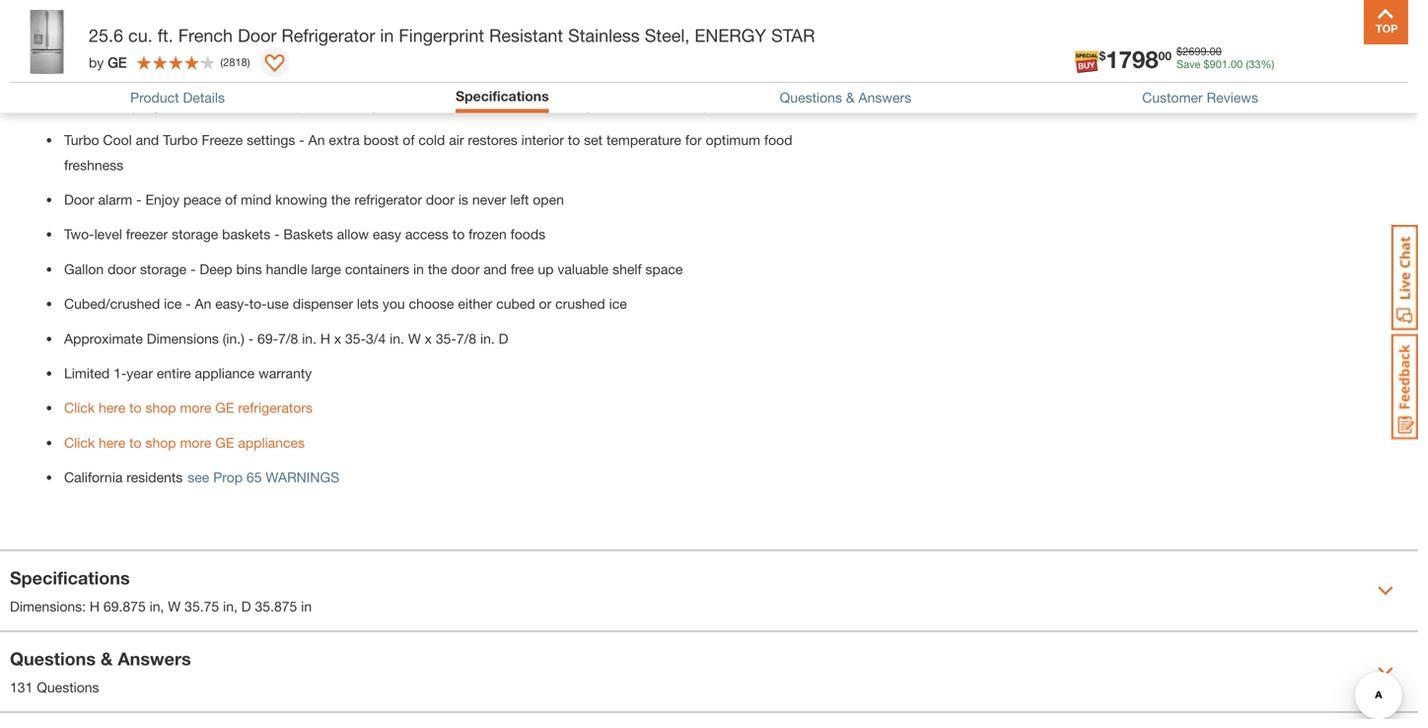 Task type: describe. For each thing, give the bounding box(es) containing it.
answers for questions & answers
[[859, 89, 912, 106]]

1 vertical spatial pharmaceuticals
[[372, 97, 474, 113]]

more for refrigerators
[[180, 400, 211, 416]]

65
[[247, 469, 262, 485]]

deep
[[200, 261, 232, 277]]

warnings
[[266, 469, 340, 485]]

space
[[104, 38, 143, 54]]

click here to shop more ge appliances link
[[64, 434, 305, 451]]

entire
[[157, 365, 191, 381]]

0 vertical spatial ge
[[108, 54, 127, 70]]

advanced water filtration - reduces trace pharmaceuticals from water and ice* (* removes 98% of ibuprofen, atenolol, fluoxetine, progesterone and trimethoprim. these pharmaceuticals are not necessarily in all users' water) link
[[64, 72, 795, 113]]

enjoy
[[145, 191, 179, 208]]

35.75
[[185, 598, 219, 614]]

( inside '$ 2699 . 00 save $ 901 . 00 ( 33 %)'
[[1246, 58, 1249, 71]]

ice*
[[527, 72, 550, 89]]

- right baskets on the top of page
[[274, 226, 280, 242]]

freezer
[[126, 226, 168, 242]]

save
[[1177, 58, 1201, 71]]

and inside turbo cool and turbo freeze settings - an extra boost of cold air restores interior to set temperature for optimum food freshness
[[136, 132, 159, 148]]

never
[[472, 191, 506, 208]]

free
[[511, 261, 534, 277]]

- left enjoy
[[136, 191, 142, 208]]

2 7/8 from the left
[[457, 330, 476, 346]]

or
[[539, 296, 552, 312]]

(in.)
[[223, 330, 244, 346]]

dispenser
[[293, 296, 353, 312]]

& for questions & answers
[[846, 89, 855, 106]]

way
[[341, 38, 366, 54]]

in right 69.875
[[150, 598, 160, 614]]

use
[[267, 296, 289, 312]]

w inside specifications dimensions: h 69.875 in , w 35.75 in , d 35.875 in
[[168, 598, 181, 614]]

residents
[[126, 469, 183, 485]]

freeze
[[202, 132, 243, 148]]

for inside turbo cool and turbo freeze settings - an extra boost of cold air restores interior to set temperature for optimum food freshness
[[685, 132, 702, 148]]

1 x from the left
[[334, 330, 341, 346]]

appliances
[[238, 434, 305, 451]]

caret image
[[1378, 664, 1394, 679]]

extra
[[329, 132, 360, 148]]

3 in. from the left
[[480, 330, 495, 346]]

0 horizontal spatial door
[[64, 191, 94, 208]]

tall
[[480, 38, 498, 54]]

ge for click here to shop more ge appliances
[[215, 434, 234, 451]]

access
[[405, 226, 449, 242]]

year
[[127, 365, 153, 381]]

foods
[[511, 226, 546, 242]]

and left free on the left of the page
[[484, 261, 507, 277]]

open
[[533, 191, 564, 208]]

0 horizontal spatial (
[[220, 56, 223, 69]]

1 7/8 from the left
[[278, 330, 298, 346]]

$ for 2699
[[1177, 45, 1183, 58]]

- left 69-
[[248, 330, 254, 346]]

35.875
[[255, 598, 297, 614]]

1798
[[1106, 45, 1159, 73]]

cubed/crushed ice - an easy-to-use dispenser lets you choose either cubed or crushed ice
[[64, 296, 627, 312]]

98%
[[628, 72, 657, 89]]

questions & answers 131 questions
[[10, 648, 191, 695]]

not
[[501, 97, 521, 113]]

turbo cool and turbo freeze settings - an extra boost of cold air restores interior to set temperature for optimum food freshness
[[64, 132, 793, 173]]

details
[[183, 89, 225, 106]]

all
[[612, 97, 625, 113]]

1 horizontal spatial d
[[499, 330, 508, 346]]

)
[[247, 56, 250, 69]]

temperature
[[607, 132, 682, 148]]

& for questions & answers 131 questions
[[101, 648, 113, 669]]

ibuprofen,
[[676, 72, 739, 89]]

product
[[130, 89, 179, 106]]

shop for refrigerators
[[145, 400, 176, 416]]

interior
[[521, 132, 564, 148]]

in right 35.75
[[223, 598, 234, 614]]

refrigerators
[[238, 400, 313, 416]]

water)
[[670, 97, 708, 113]]

boost
[[364, 132, 399, 148]]

to up "residents"
[[129, 434, 142, 451]]

quick
[[64, 38, 100, 54]]

limited 1-year entire appliance warranty
[[64, 365, 312, 381]]

is
[[458, 191, 468, 208]]

to down 'year'
[[129, 400, 142, 416]]

click here to shop more ge refrigerators link
[[64, 400, 313, 416]]

of left mind
[[225, 191, 237, 208]]

california residents see prop 65 warnings
[[64, 469, 340, 485]]

2 in. from the left
[[390, 330, 404, 346]]

large
[[311, 261, 341, 277]]

fingerprint
[[399, 25, 484, 46]]

space
[[646, 261, 683, 277]]

items
[[501, 38, 535, 54]]

up
[[538, 261, 554, 277]]

in right way
[[380, 25, 394, 46]]

to-
[[249, 296, 267, 312]]

specifications for specifications dimensions: h 69.875 in , w 35.75 in , d 35.875 in
[[10, 567, 130, 588]]

ge for click here to shop more ge refrigerators
[[215, 400, 234, 416]]

cool
[[103, 132, 132, 148]]

energy
[[695, 25, 766, 46]]

click here to shop more ge appliances
[[64, 434, 305, 451]]

questions for questions & answers
[[780, 89, 842, 106]]

click for click here to shop more ge refrigerators
[[64, 400, 95, 416]]

restores
[[468, 132, 518, 148]]

- inside turbo cool and turbo freeze settings - an extra boost of cold air restores interior to set temperature for optimum food freshness
[[299, 132, 305, 148]]

either
[[458, 296, 493, 312]]

2699
[[1183, 45, 1207, 58]]

mind
[[241, 191, 272, 208]]

in inside advanced water filtration - reduces trace pharmaceuticals from water and ice* (* removes 98% of ibuprofen, atenolol, fluoxetine, progesterone and trimethoprim. these pharmaceuticals are not necessarily in all users' water)
[[597, 97, 608, 113]]

1 vertical spatial storage
[[140, 261, 187, 277]]

atenolol,
[[743, 72, 795, 89]]

peace
[[183, 191, 221, 208]]

ft.
[[158, 25, 173, 46]]

customer reviews
[[1142, 89, 1259, 106]]

0 vertical spatial shelf
[[147, 38, 176, 54]]

(*
[[554, 72, 562, 89]]

here for click here to shop more ge appliances
[[99, 434, 125, 451]]

2 vertical spatial questions
[[37, 679, 99, 695]]

door left is at the left top of page
[[426, 191, 455, 208]]

customer
[[1142, 89, 1203, 106]]

00 inside $ 1798 00
[[1159, 49, 1172, 63]]

questions for questions & answers 131 questions
[[10, 648, 96, 669]]

these
[[331, 97, 368, 113]]

of right the out
[[302, 38, 314, 54]]

necessarily
[[525, 97, 593, 113]]

1 horizontal spatial h
[[320, 330, 330, 346]]

25.6 cu. ft. french door refrigerator in fingerprint resistant stainless steel, energy star
[[89, 25, 815, 46]]

3/4
[[366, 330, 386, 346]]

and up not
[[500, 72, 523, 89]]

0 vertical spatial door
[[238, 25, 277, 46]]

shop for appliances
[[145, 434, 176, 451]]

131
[[10, 679, 33, 695]]

by
[[89, 54, 104, 70]]

knowing
[[275, 191, 327, 208]]

to right way
[[370, 38, 382, 54]]

feedback link image
[[1392, 333, 1418, 440]]

progesterone
[[132, 97, 213, 113]]

removes
[[566, 72, 624, 89]]

handle
[[266, 261, 307, 277]]

reduces
[[231, 72, 285, 89]]

an inside turbo cool and turbo freeze settings - an extra boost of cold air restores interior to set temperature for optimum food freshness
[[308, 132, 325, 148]]

refrigerator
[[354, 191, 422, 208]]

1-
[[113, 365, 127, 381]]

specifications dimensions: h 69.875 in , w 35.75 in , d 35.875 in
[[10, 567, 312, 614]]

here for click here to shop more ge refrigerators
[[99, 400, 125, 416]]

quickly
[[189, 38, 235, 54]]



Task type: vqa. For each thing, say whether or not it's contained in the screenshot.
"ALL"
yes



Task type: locate. For each thing, give the bounding box(es) containing it.
1 vertical spatial ge
[[215, 400, 234, 416]]

click for click here to shop more ge appliances
[[64, 434, 95, 451]]

more down the limited 1-year entire appliance warranty
[[180, 400, 211, 416]]

specifications up "restores"
[[456, 88, 549, 104]]

easy
[[373, 226, 401, 242]]

0 horizontal spatial 7/8
[[278, 330, 298, 346]]

here down 1-
[[99, 400, 125, 416]]

door up cubed/crushed
[[108, 261, 136, 277]]

of right 98%
[[661, 72, 673, 89]]

0 horizontal spatial an
[[195, 296, 211, 312]]

1 ice from the left
[[164, 296, 182, 312]]

in right 35.875
[[301, 598, 312, 614]]

specifications up "dimensions:"
[[10, 567, 130, 588]]

in down access
[[413, 261, 424, 277]]

1 horizontal spatial answers
[[859, 89, 912, 106]]

an left extra
[[308, 132, 325, 148]]

shelf right space
[[147, 38, 176, 54]]

0 vertical spatial shop
[[145, 400, 176, 416]]

fluoxetine,
[[64, 97, 128, 113]]

2 more from the top
[[180, 434, 211, 451]]

1 horizontal spatial an
[[308, 132, 325, 148]]

& inside questions & answers 131 questions
[[101, 648, 113, 669]]

1 vertical spatial h
[[90, 598, 100, 614]]

1 35- from the left
[[345, 330, 366, 346]]

food
[[764, 132, 793, 148]]

1 vertical spatial door
[[64, 191, 94, 208]]

1 water from the left
[[130, 72, 164, 89]]

( 2818 )
[[220, 56, 250, 69]]

for left tall at the top of page
[[459, 38, 476, 54]]

1 horizontal spatial &
[[846, 89, 855, 106]]

( left %)
[[1246, 58, 1249, 71]]

w right 3/4
[[408, 330, 421, 346]]

2 vertical spatial ge
[[215, 434, 234, 451]]

0 vertical spatial specifications
[[456, 88, 549, 104]]

0 horizontal spatial $
[[1099, 49, 1106, 63]]

1 vertical spatial shop
[[145, 434, 176, 451]]

bins
[[236, 261, 262, 277]]

,
[[160, 598, 164, 614], [234, 598, 238, 614]]

ice right crushed
[[609, 296, 627, 312]]

7/8 down "either"
[[457, 330, 476, 346]]

- down ( 2818 ) on the left top of the page
[[222, 72, 227, 89]]

1 vertical spatial click
[[64, 434, 95, 451]]

1 vertical spatial d
[[241, 598, 251, 614]]

to
[[370, 38, 382, 54], [568, 132, 580, 148], [453, 226, 465, 242], [129, 400, 142, 416], [129, 434, 142, 451]]

1 in. from the left
[[302, 330, 317, 346]]

0 horizontal spatial turbo
[[64, 132, 99, 148]]

7/8 up warranty
[[278, 330, 298, 346]]

1 horizontal spatial 7/8
[[457, 330, 476, 346]]

0 vertical spatial answers
[[859, 89, 912, 106]]

allow
[[337, 226, 369, 242]]

questions down the atenolol,
[[780, 89, 842, 106]]

2 here from the top
[[99, 434, 125, 451]]

1 horizontal spatial water
[[462, 72, 496, 89]]

2 shop from the top
[[145, 434, 176, 451]]

specifications inside specifications dimensions: h 69.875 in , w 35.75 in , d 35.875 in
[[10, 567, 130, 588]]

the up allow
[[331, 191, 351, 208]]

1 horizontal spatial w
[[408, 330, 421, 346]]

to inside turbo cool and turbo freeze settings - an extra boost of cold air restores interior to set temperature for optimum food freshness
[[568, 132, 580, 148]]

1 horizontal spatial door
[[238, 25, 277, 46]]

2 vertical spatial the
[[428, 261, 447, 277]]

turbo up freshness
[[64, 132, 99, 148]]

0 horizontal spatial water
[[130, 72, 164, 89]]

$ right save
[[1204, 58, 1210, 71]]

live chat image
[[1392, 225, 1418, 330]]

1 horizontal spatial in.
[[390, 330, 404, 346]]

00
[[1210, 45, 1222, 58], [1159, 49, 1172, 63], [1231, 58, 1243, 71]]

of left cold at the top of page
[[403, 132, 415, 148]]

click
[[64, 400, 95, 416], [64, 434, 95, 451]]

$ left save
[[1099, 49, 1106, 63]]

35- down 'cubed/crushed ice - an easy-to-use dispenser lets you choose either cubed or crushed ice'
[[345, 330, 366, 346]]

an left easy-
[[195, 296, 211, 312]]

shelf left space
[[613, 261, 642, 277]]

1 shop from the top
[[145, 400, 176, 416]]

two-
[[64, 226, 94, 242]]

water up product
[[130, 72, 164, 89]]

35- down the choose
[[436, 330, 457, 346]]

storage down peace
[[172, 226, 218, 242]]

resistant
[[489, 25, 563, 46]]

the up the choose
[[428, 261, 447, 277]]

1 horizontal spatial ice
[[609, 296, 627, 312]]

1 vertical spatial &
[[101, 648, 113, 669]]

0 vertical spatial more
[[180, 400, 211, 416]]

7/8
[[278, 330, 298, 346], [457, 330, 476, 346]]

2 35- from the left
[[436, 330, 457, 346]]

warranty
[[259, 365, 312, 381]]

, right 35.75
[[234, 598, 238, 614]]

1 here from the top
[[99, 400, 125, 416]]

the
[[318, 38, 337, 54], [331, 191, 351, 208], [428, 261, 447, 277]]

1 vertical spatial the
[[331, 191, 351, 208]]

and up freeze
[[217, 97, 241, 113]]

stainless
[[568, 25, 640, 46]]

1 vertical spatial w
[[168, 598, 181, 614]]

( down quickly
[[220, 56, 223, 69]]

shop up "residents"
[[145, 434, 176, 451]]

1 vertical spatial questions
[[10, 648, 96, 669]]

here up the california
[[99, 434, 125, 451]]

for
[[459, 38, 476, 54], [685, 132, 702, 148]]

in. down "either"
[[480, 330, 495, 346]]

ice
[[164, 296, 182, 312], [609, 296, 627, 312]]

, right 69.875
[[160, 598, 164, 614]]

baskets
[[283, 226, 333, 242]]

- up dimensions
[[186, 296, 191, 312]]

specifications button
[[456, 88, 549, 108], [456, 88, 549, 104]]

1 vertical spatial for
[[685, 132, 702, 148]]

crushed
[[555, 296, 605, 312]]

reviews
[[1207, 89, 1259, 106]]

door up two-
[[64, 191, 94, 208]]

0 vertical spatial for
[[459, 38, 476, 54]]

h inside specifications dimensions: h 69.875 in , w 35.75 in , d 35.875 in
[[90, 598, 100, 614]]

more up see
[[180, 434, 211, 451]]

make
[[386, 38, 420, 54]]

1 horizontal spatial specifications
[[456, 88, 549, 104]]

cubed/crushed
[[64, 296, 160, 312]]

0 horizontal spatial for
[[459, 38, 476, 54]]

ge down space
[[108, 54, 127, 70]]

see
[[188, 469, 209, 485]]

0 horizontal spatial w
[[168, 598, 181, 614]]

ice up dimensions
[[164, 296, 182, 312]]

in left all
[[597, 97, 608, 113]]

specifications for specifications
[[456, 88, 549, 104]]

0 horizontal spatial ice
[[164, 296, 182, 312]]

$ 1798 00
[[1099, 45, 1172, 73]]

shelf
[[147, 38, 176, 54], [613, 261, 642, 277]]

1 turbo from the left
[[64, 132, 99, 148]]

1 horizontal spatial 35-
[[436, 330, 457, 346]]

water up are
[[462, 72, 496, 89]]

0 vertical spatial click
[[64, 400, 95, 416]]

in. right 3/4
[[390, 330, 404, 346]]

0 vertical spatial d
[[499, 330, 508, 346]]

out
[[278, 38, 298, 54]]

2 , from the left
[[234, 598, 238, 614]]

slides
[[239, 38, 274, 54]]

display image
[[265, 54, 285, 74]]

1 horizontal spatial .
[[1228, 58, 1231, 71]]

- left deep
[[190, 261, 196, 277]]

0 vertical spatial pharmaceuticals
[[324, 72, 426, 89]]

gallon door storage - deep bins handle large containers in the door and free up valuable shelf space
[[64, 261, 683, 277]]

you
[[383, 296, 405, 312]]

2 horizontal spatial 00
[[1231, 58, 1243, 71]]

questions up 131
[[10, 648, 96, 669]]

0 horizontal spatial in.
[[302, 330, 317, 346]]

$ left 901
[[1177, 45, 1183, 58]]

25.6
[[89, 25, 123, 46]]

click up the california
[[64, 434, 95, 451]]

steel,
[[645, 25, 690, 46]]

2 water from the left
[[462, 72, 496, 89]]

refrigerator
[[282, 25, 375, 46]]

0 vertical spatial here
[[99, 400, 125, 416]]

more for appliances
[[180, 434, 211, 451]]

product image image
[[15, 10, 79, 74]]

0 vertical spatial an
[[308, 132, 325, 148]]

1 vertical spatial answers
[[118, 648, 191, 669]]

questions right 131
[[37, 679, 99, 695]]

storage down freezer
[[140, 261, 187, 277]]

x down 'cubed/crushed ice - an easy-to-use dispenser lets you choose either cubed or crushed ice'
[[334, 330, 341, 346]]

69-
[[257, 330, 278, 346]]

0 horizontal spatial .
[[1207, 45, 1210, 58]]

the left way
[[318, 38, 337, 54]]

1 vertical spatial specifications
[[10, 567, 130, 588]]

1 horizontal spatial shelf
[[613, 261, 642, 277]]

1 horizontal spatial $
[[1177, 45, 1183, 58]]

easy-
[[215, 296, 249, 312]]

69.875
[[103, 598, 146, 614]]

of
[[302, 38, 314, 54], [661, 72, 673, 89], [403, 132, 415, 148], [225, 191, 237, 208]]

settings
[[247, 132, 295, 148]]

- inside advanced water filtration - reduces trace pharmaceuticals from water and ice* (* removes 98% of ibuprofen, atenolol, fluoxetine, progesterone and trimethoprim. these pharmaceuticals are not necessarily in all users' water)
[[222, 72, 227, 89]]

1 vertical spatial shelf
[[613, 261, 642, 277]]

dimensions
[[147, 330, 219, 346]]

cu.
[[128, 25, 153, 46]]

gallon
[[64, 261, 104, 277]]

2 ice from the left
[[609, 296, 627, 312]]

1 more from the top
[[180, 400, 211, 416]]

0 vertical spatial w
[[408, 330, 421, 346]]

pharmaceuticals up these
[[324, 72, 426, 89]]

in
[[380, 25, 394, 46], [597, 97, 608, 113], [413, 261, 424, 277], [150, 598, 160, 614], [223, 598, 234, 614], [301, 598, 312, 614]]

2 horizontal spatial in.
[[480, 330, 495, 346]]

0 horizontal spatial 00
[[1159, 49, 1172, 63]]

trace
[[289, 72, 320, 89]]

0 horizontal spatial h
[[90, 598, 100, 614]]

- right ft.
[[180, 38, 185, 54]]

of inside turbo cool and turbo freeze settings - an extra boost of cold air restores interior to set temperature for optimum food freshness
[[403, 132, 415, 148]]

0 vertical spatial questions
[[780, 89, 842, 106]]

d inside specifications dimensions: h 69.875 in , w 35.75 in , d 35.875 in
[[241, 598, 251, 614]]

0 horizontal spatial &
[[101, 648, 113, 669]]

h down the dispenser
[[320, 330, 330, 346]]

freshness
[[64, 157, 123, 173]]

2 x from the left
[[425, 330, 432, 346]]

of inside advanced water filtration - reduces trace pharmaceuticals from water and ice* (* removes 98% of ibuprofen, atenolol, fluoxetine, progesterone and trimethoprim. these pharmaceuticals are not necessarily in all users' water)
[[661, 72, 673, 89]]

0 horizontal spatial 35-
[[345, 330, 366, 346]]

. left 33
[[1228, 58, 1231, 71]]

0 vertical spatial &
[[846, 89, 855, 106]]

lets
[[357, 296, 379, 312]]

answers for questions & answers 131 questions
[[118, 648, 191, 669]]

00 right 2699
[[1210, 45, 1222, 58]]

product details
[[130, 89, 225, 106]]

french
[[178, 25, 233, 46]]

alarm
[[98, 191, 132, 208]]

0 horizontal spatial shelf
[[147, 38, 176, 54]]

caret image
[[1378, 583, 1394, 598]]

0 horizontal spatial d
[[241, 598, 251, 614]]

and right cool
[[136, 132, 159, 148]]

0 horizontal spatial specifications
[[10, 567, 130, 588]]

h
[[320, 330, 330, 346], [90, 598, 100, 614]]

1 horizontal spatial ,
[[234, 598, 238, 614]]

2 horizontal spatial $
[[1204, 58, 1210, 71]]

trimethoprim.
[[244, 97, 327, 113]]

33
[[1249, 58, 1261, 71]]

1 horizontal spatial for
[[685, 132, 702, 148]]

and
[[500, 72, 523, 89], [217, 97, 241, 113], [136, 132, 159, 148], [484, 261, 507, 277]]

quick space shelf - quickly slides out of the way to make room for tall items
[[64, 38, 535, 54]]

in. down the dispenser
[[302, 330, 317, 346]]

1 horizontal spatial 00
[[1210, 45, 1222, 58]]

ge up prop
[[215, 434, 234, 451]]

$ inside $ 1798 00
[[1099, 49, 1106, 63]]

1 vertical spatial more
[[180, 434, 211, 451]]

ge down appliance
[[215, 400, 234, 416]]

0 vertical spatial the
[[318, 38, 337, 54]]

2 click from the top
[[64, 434, 95, 451]]

d down cubed at the left
[[499, 330, 508, 346]]

00 left 33
[[1231, 58, 1243, 71]]

1 vertical spatial here
[[99, 434, 125, 451]]

w
[[408, 330, 421, 346], [168, 598, 181, 614]]

the for knowing
[[331, 191, 351, 208]]

ge
[[108, 54, 127, 70], [215, 400, 234, 416], [215, 434, 234, 451]]

- right settings in the left of the page
[[299, 132, 305, 148]]

w left 35.75
[[168, 598, 181, 614]]

more
[[180, 400, 211, 416], [180, 434, 211, 451]]

shop
[[145, 400, 176, 416], [145, 434, 176, 451]]

pharmaceuticals down from
[[372, 97, 474, 113]]

h left 69.875
[[90, 598, 100, 614]]

2 turbo from the left
[[163, 132, 198, 148]]

1 vertical spatial an
[[195, 296, 211, 312]]

-
[[180, 38, 185, 54], [222, 72, 227, 89], [299, 132, 305, 148], [136, 191, 142, 208], [274, 226, 280, 242], [190, 261, 196, 277], [186, 296, 191, 312], [248, 330, 254, 346]]

click down limited
[[64, 400, 95, 416]]

cold
[[419, 132, 445, 148]]

d left 35.875
[[241, 598, 251, 614]]

1 horizontal spatial turbo
[[163, 132, 198, 148]]

$ for 1798
[[1099, 49, 1106, 63]]

1 horizontal spatial (
[[1246, 58, 1249, 71]]

35-
[[345, 330, 366, 346], [436, 330, 457, 346]]

1 click from the top
[[64, 400, 95, 416]]

answers inside questions & answers 131 questions
[[118, 648, 191, 669]]

optimum
[[706, 132, 761, 148]]

. right save
[[1207, 45, 1210, 58]]

x down the choose
[[425, 330, 432, 346]]

appliance
[[195, 365, 255, 381]]

for down water)
[[685, 132, 702, 148]]

approximate
[[64, 330, 143, 346]]

turbo down progesterone on the top of page
[[163, 132, 198, 148]]

0 horizontal spatial answers
[[118, 648, 191, 669]]

filtration
[[168, 72, 218, 89]]

in.
[[302, 330, 317, 346], [390, 330, 404, 346], [480, 330, 495, 346]]

0 vertical spatial storage
[[172, 226, 218, 242]]

1 , from the left
[[160, 598, 164, 614]]

approximate dimensions (in.) - 69-7/8 in. h x 35-3/4 in. w x 35-7/8 in. d
[[64, 330, 508, 346]]

the for of
[[318, 38, 337, 54]]

to left set
[[568, 132, 580, 148]]

door up "either"
[[451, 261, 480, 277]]

to left frozen on the left of the page
[[453, 226, 465, 242]]

questions
[[780, 89, 842, 106], [10, 648, 96, 669], [37, 679, 99, 695]]

set
[[584, 132, 603, 148]]

1 horizontal spatial x
[[425, 330, 432, 346]]

0 horizontal spatial ,
[[160, 598, 164, 614]]

0 vertical spatial h
[[320, 330, 330, 346]]

door up )
[[238, 25, 277, 46]]

00 left save
[[1159, 49, 1172, 63]]

shop down entire
[[145, 400, 176, 416]]

0 horizontal spatial x
[[334, 330, 341, 346]]



